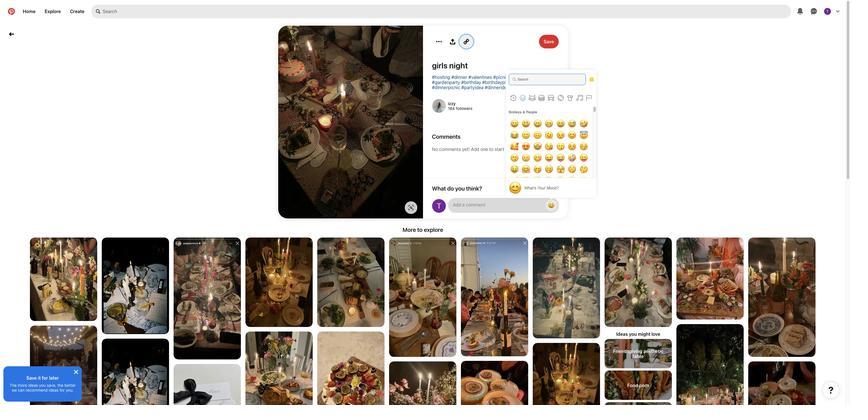 Task type: describe. For each thing, give the bounding box(es) containing it.
ideas
[[616, 332, 628, 337]]

😃
[[548, 201, 555, 209]]

#valentines link
[[468, 75, 492, 80]]

create link
[[65, 5, 89, 18]]

start
[[495, 147, 504, 152]]

what's your mood?
[[525, 186, 559, 190]]

friendsgiving
[[613, 349, 642, 354]]

#dinnerparty #gardenparty
[[432, 75, 549, 85]]

aesthetic
[[644, 349, 664, 354]]

what
[[432, 185, 446, 192]]

think?
[[466, 185, 482, 192]]

ideas you might love
[[616, 332, 660, 337]]

#dinner link
[[451, 75, 467, 80]]

smiley image
[[520, 118, 532, 129]]

friendsgiving aesthetic table link
[[605, 339, 672, 369]]

money-mouth face image
[[509, 164, 520, 175]]

#birthday link
[[461, 80, 481, 85]]

create
[[70, 9, 84, 14]]

explore
[[424, 227, 443, 233]]

izzy avatar link image
[[432, 99, 446, 113]]

smileys
[[509, 110, 522, 114]]

relaxed image
[[567, 141, 578, 152]]

izzy link
[[448, 101, 456, 106]]

izzy
[[448, 101, 456, 106]]

#dinneridea
[[485, 85, 509, 90]]

girls night
[[432, 61, 468, 70]]

your
[[538, 186, 546, 190]]

no
[[432, 147, 438, 152]]

kissing heart image
[[543, 141, 555, 152]]

no comments yet! add one to start the conversation.
[[432, 147, 541, 152]]

this contains an image of: sydney campbell's amazon page image
[[748, 362, 816, 405]]

stuck out tongue winking eye image
[[555, 152, 566, 164]]

#dinneridea link
[[485, 85, 509, 90]]

joy image
[[509, 129, 520, 141]]

2 this contains an image of: post-dinner details image from the top
[[102, 339, 169, 405]]

the
[[10, 383, 17, 388]]

#dinnerpicnic link
[[432, 85, 460, 90]]

shushing face image
[[567, 164, 578, 175]]

sweat smile image
[[567, 118, 578, 129]]

Search text field
[[103, 5, 791, 18]]

porn
[[639, 383, 649, 388]]

#birthdaypicnic link
[[482, 80, 515, 85]]

people
[[526, 110, 537, 114]]

food
[[627, 383, 638, 388]]

#host
[[510, 75, 521, 80]]

grin image
[[543, 118, 555, 129]]

#picnic link
[[493, 75, 508, 80]]

1 vertical spatial you
[[629, 332, 637, 337]]

#hosting link
[[432, 75, 450, 80]]

yum image
[[532, 152, 543, 164]]

#host link
[[510, 75, 521, 80]]

later
[[49, 376, 59, 381]]

184
[[448, 106, 455, 111]]

this contains an image of: 🍸dinner at mine image
[[461, 238, 528, 357]]

it
[[38, 376, 41, 381]]

1 horizontal spatial blush image
[[567, 129, 578, 141]]

save for save
[[544, 39, 554, 44]]

Add a comment field
[[453, 202, 541, 208]]

blacklashes1000 image
[[432, 199, 446, 213]]

rolling on the floor laughing image
[[578, 118, 590, 129]]

this contains an image of: aprilinparis1947 image
[[748, 238, 816, 357]]

#birthday
[[461, 80, 481, 85]]

#gardenparty link
[[432, 80, 460, 85]]

more to explore
[[403, 227, 443, 233]]

can
[[18, 388, 25, 393]]

yet!
[[462, 147, 470, 152]]

melting face image
[[543, 129, 555, 141]]

#birthdaypicnic
[[482, 80, 515, 85]]

explore
[[45, 9, 61, 14]]

smile image
[[532, 118, 543, 129]]

food porn link
[[605, 371, 672, 400]]

1 vertical spatial blush image
[[509, 182, 522, 194]]

face with hand over mouth image
[[532, 164, 543, 175]]

one
[[481, 147, 488, 152]]

laughing image
[[555, 118, 566, 129]]

home link
[[18, 5, 40, 18]]

mood?
[[547, 186, 559, 190]]

thinking face image
[[578, 164, 590, 175]]

this contains an image of: whimsical aesthetic dinner party image
[[389, 362, 457, 405]]

hugging face image
[[520, 164, 532, 175]]

stuck out tongue image
[[543, 152, 555, 164]]

more
[[403, 227, 416, 233]]

click to shop image
[[408, 205, 414, 211]]

reaction image
[[548, 185, 555, 192]]

1 this contains an image of: post-dinner details image from the top
[[102, 238, 169, 334]]

#valentines
[[468, 75, 492, 80]]

kissing closed eyes image
[[578, 141, 590, 152]]

you inside save it for later the more ideas you save, the better we can recommend ideas for you.
[[39, 383, 46, 388]]

comments button
[[432, 133, 559, 140]]



Task type: vqa. For each thing, say whether or not it's contained in the screenshot.
middle You
yes



Task type: locate. For each thing, give the bounding box(es) containing it.
ideas down later
[[49, 388, 59, 393]]

this contains an image of: dinner party image
[[317, 238, 385, 327], [389, 238, 457, 357]]

we
[[12, 388, 17, 393]]

0 horizontal spatial ideas
[[28, 383, 38, 388]]

add
[[471, 147, 479, 152]]

&
[[523, 110, 525, 114]]

list containing ideas you might love
[[0, 238, 846, 405]]

#dinner
[[451, 75, 467, 80]]

zany face image
[[567, 152, 578, 164]]

smileys & people element
[[506, 107, 592, 405]]

stuck out tongue closed eyes image
[[578, 152, 590, 164]]

ideas down it
[[28, 383, 38, 388]]

0 horizontal spatial save
[[26, 376, 37, 381]]

0 horizontal spatial this contains an image of: diner image
[[246, 238, 313, 327]]

innocent image
[[578, 129, 590, 141]]

Type to search for an emoji text field
[[509, 74, 586, 85]]

for left you.
[[60, 388, 65, 393]]

0 vertical spatial you
[[455, 185, 465, 192]]

0 vertical spatial blush image
[[567, 129, 578, 141]]

1 vertical spatial this contains an image of: post-dinner details image
[[102, 339, 169, 405]]

0 vertical spatial for
[[42, 376, 48, 381]]

1 horizontal spatial this contains an image of: diner image
[[533, 343, 600, 405]]

#dinnerparty link
[[523, 75, 549, 80]]

friendsgiving aesthetic table
[[613, 349, 664, 359]]

2 this contains an image of: dinner party image from the left
[[389, 238, 457, 357]]

blush image
[[567, 129, 578, 141], [509, 182, 522, 194]]

you
[[455, 185, 465, 192], [629, 332, 637, 337], [39, 383, 46, 388]]

#partyidea link
[[461, 85, 484, 90]]

heart eyes image
[[520, 141, 532, 152]]

1 vertical spatial save
[[26, 376, 37, 381]]

face with open eyes and hand over mouth image
[[543, 164, 555, 175]]

0 horizontal spatial blush image
[[509, 182, 522, 194]]

tyler black image
[[824, 8, 831, 15]]

comments
[[439, 147, 461, 152]]

0 vertical spatial this contains an image of: post-dinner details image
[[102, 238, 169, 334]]

might
[[638, 332, 651, 337]]

night
[[449, 61, 468, 70]]

ideas
[[28, 383, 38, 388], [49, 388, 59, 393]]

the
[[505, 147, 512, 152], [57, 383, 63, 388]]

save for save it for later the more ideas you save, the better we can recommend ideas for you.
[[26, 376, 37, 381]]

slightly smiling face image
[[520, 129, 532, 141]]

1 horizontal spatial ideas
[[49, 388, 59, 393]]

#picnic
[[493, 75, 508, 80]]

2 horizontal spatial you
[[629, 332, 637, 337]]

save inside save it for later the more ideas you save, the better we can recommend ideas for you.
[[26, 376, 37, 381]]

save it for later the more ideas you save, the better we can recommend ideas for you.
[[10, 376, 76, 393]]

cocktail aesthetics summer, cocktail party aesthetics, cocktail party aesthetic image
[[461, 361, 528, 405]]

handmade personalised calligraphy place card tag please enquire for quantities to ensure i have enough silk ribbon to complete your order in the required time frame. ♡ details: - these are made to order by me by hand. please allow the estimated time after placing your order before dispatch for me to make these tags specially for you! - simply fill in the custom message with the name or names you require and use the drop down menu -black silk ribbon with black ink - if you need advice or have any image
[[174, 364, 241, 405]]

this contains an image of: elegant graduation party ideas aesthetic image
[[605, 238, 672, 327]]

save button
[[539, 35, 559, 48], [539, 35, 559, 48]]

1 horizontal spatial for
[[60, 388, 65, 393]]

for
[[42, 376, 48, 381], [60, 388, 65, 393]]

1 vertical spatial for
[[60, 388, 65, 393]]

0 vertical spatial save
[[544, 39, 554, 44]]

0 vertical spatial the
[[505, 147, 512, 152]]

girls night link
[[432, 61, 559, 70]]

list
[[0, 238, 846, 405]]

do
[[447, 185, 454, 192]]

home
[[23, 9, 36, 14]]

girls
[[432, 61, 448, 70]]

you right do
[[455, 185, 465, 192]]

love
[[652, 332, 660, 337]]

blush image left what's
[[509, 182, 522, 194]]

this contains an image of: @oliverose image
[[30, 326, 97, 405]]

0 horizontal spatial you
[[39, 383, 46, 388]]

you right ideas
[[629, 332, 637, 337]]

better
[[64, 383, 76, 388]]

food porn
[[627, 383, 649, 388]]

this contains an image of: post-dinner details image
[[102, 238, 169, 334], [102, 339, 169, 405]]

smileys & people
[[509, 110, 537, 114]]

0 vertical spatial to
[[489, 147, 494, 152]]

😃 button
[[448, 198, 559, 213], [546, 200, 557, 211]]

to right one
[[489, 147, 494, 152]]

conversation.
[[513, 147, 541, 152]]

save,
[[47, 383, 56, 388]]

0 horizontal spatial this contains an image of: dinner party image
[[317, 238, 385, 327]]

explore link
[[40, 5, 65, 18]]

more
[[18, 383, 27, 388]]

this contains an image of: 🪞 image
[[30, 238, 97, 322]]

this contains an image of: image
[[174, 238, 241, 360], [533, 238, 600, 339], [677, 238, 744, 320], [677, 324, 744, 405], [246, 332, 313, 405], [317, 332, 385, 405]]

1 vertical spatial to
[[417, 227, 423, 233]]

what do you think?
[[432, 185, 482, 192]]

face with peeking eye image
[[555, 164, 566, 175]]

the right save,
[[57, 383, 63, 388]]

1 horizontal spatial you
[[455, 185, 465, 192]]

recommend
[[26, 388, 48, 393]]

comments
[[432, 133, 461, 140]]

kissing image
[[555, 141, 566, 152]]

search icon image
[[96, 9, 100, 14]]

this contains an image of: diner image
[[246, 238, 313, 327], [533, 343, 600, 405]]

what's
[[525, 186, 537, 190]]

followers
[[456, 106, 473, 111]]

#dinnerpicnic
[[432, 85, 460, 90]]

0 vertical spatial this contains an image of: diner image
[[246, 238, 313, 327]]

0 horizontal spatial to
[[417, 227, 423, 233]]

#partyidea
[[461, 85, 484, 90]]

you.
[[66, 388, 74, 393]]

1 vertical spatial the
[[57, 383, 63, 388]]

star struck image
[[532, 141, 543, 152]]

upside-down face image
[[532, 129, 543, 141]]

smiling face with tear image
[[520, 152, 532, 164]]

#birthdayparty
[[516, 80, 546, 85]]

1 vertical spatial this contains an image of: diner image
[[533, 343, 600, 405]]

the right the start
[[505, 147, 512, 152]]

kissing smiling eyes image
[[509, 152, 520, 164]]

1 horizontal spatial save
[[544, 39, 554, 44]]

save
[[544, 39, 554, 44], [26, 376, 37, 381]]

1 horizontal spatial to
[[489, 147, 494, 152]]

blush image right 'wink' icon
[[567, 129, 578, 141]]

#birthdayparty #dinnerpicnic
[[432, 80, 546, 90]]

6
[[538, 186, 540, 191]]

for right it
[[42, 376, 48, 381]]

to right the more
[[417, 227, 423, 233]]

#gardenparty
[[432, 80, 460, 85]]

table
[[633, 354, 644, 359]]

2 vertical spatial you
[[39, 383, 46, 388]]

#hosting
[[432, 75, 450, 80]]

#dinnerparty
[[523, 75, 549, 80]]

wink image
[[555, 129, 566, 141]]

the inside save it for later the more ideas you save, the better we can recommend ideas for you.
[[57, 383, 63, 388]]

0 horizontal spatial the
[[57, 383, 63, 388]]

grinning image
[[509, 118, 520, 129]]

izzy 184 followers
[[448, 101, 473, 111]]

smiling face with 3 hearts image
[[509, 141, 520, 152]]

#birthdayparty link
[[516, 80, 546, 85]]

1 horizontal spatial the
[[505, 147, 512, 152]]

0 horizontal spatial for
[[42, 376, 48, 381]]

1 this contains an image of: dinner party image from the left
[[317, 238, 385, 327]]

1 horizontal spatial this contains an image of: dinner party image
[[389, 238, 457, 357]]

you down it
[[39, 383, 46, 388]]



